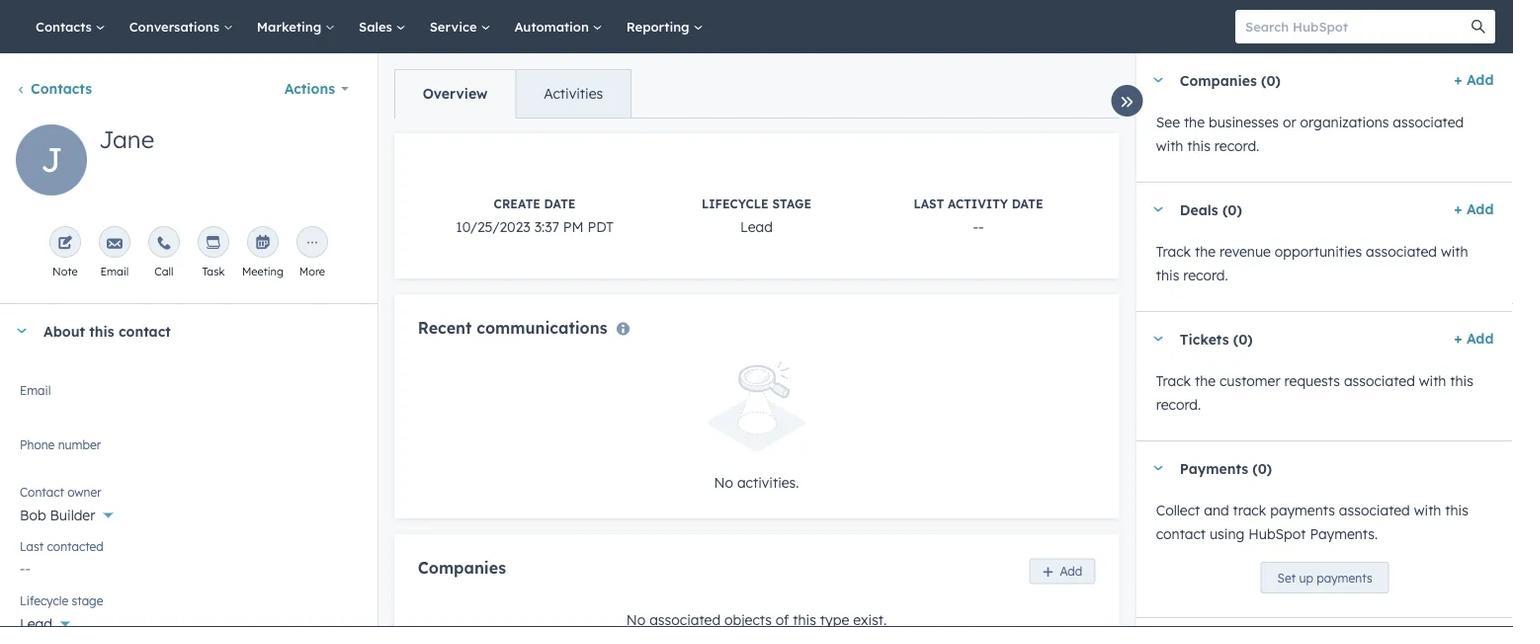 Task type: locate. For each thing, give the bounding box(es) containing it.
2 vertical spatial + add button
[[1454, 327, 1494, 351]]

activities.
[[738, 475, 799, 492]]

10/25/2023
[[456, 219, 531, 236]]

lifecycle up lead
[[702, 197, 769, 212]]

2 + from the top
[[1454, 201, 1463, 218]]

caret image
[[1152, 78, 1164, 83], [16, 329, 28, 334], [1152, 337, 1164, 342], [1152, 466, 1164, 471]]

2 track from the top
[[1156, 373, 1191, 390]]

marketing
[[257, 18, 325, 35]]

caret image inside the payments (0) dropdown button
[[1152, 466, 1164, 471]]

1 + add from the top
[[1454, 71, 1494, 88]]

lifecycle inside lifecycle stage lead
[[702, 197, 769, 212]]

add for track the revenue opportunities associated with this record.
[[1467, 201, 1494, 218]]

2 vertical spatial the
[[1195, 373, 1216, 390]]

associated inside track the revenue opportunities associated with this record.
[[1366, 243, 1437, 261]]

+ add button for track the revenue opportunities associated with this record.
[[1454, 198, 1494, 221]]

last activity date --
[[914, 197, 1044, 236]]

(0) for payments (0)
[[1253, 460, 1272, 477]]

Last contacted text field
[[20, 551, 358, 582]]

with inside track the revenue opportunities associated with this record.
[[1441, 243, 1469, 261]]

1 horizontal spatial last
[[914, 197, 945, 212]]

1 vertical spatial email
[[20, 383, 51, 398]]

add for see the businesses or organizations associated with this record.
[[1467, 71, 1494, 88]]

conversations link
[[117, 0, 245, 53]]

caret image up see
[[1152, 78, 1164, 83]]

date up 3:37
[[544, 197, 576, 212]]

lifecycle
[[702, 197, 769, 212], [20, 594, 68, 609]]

number
[[58, 438, 101, 452]]

record. down tickets
[[1156, 397, 1201, 414]]

track
[[1156, 243, 1191, 261], [1156, 373, 1191, 390]]

last down bob
[[20, 539, 44, 554]]

date inside last activity date --
[[1012, 197, 1044, 212]]

caret image inside tickets (0) dropdown button
[[1152, 337, 1164, 342]]

associated right opportunities
[[1366, 243, 1437, 261]]

navigation containing overview
[[394, 69, 632, 119]]

task image
[[206, 236, 221, 252]]

3 + add button from the top
[[1454, 327, 1494, 351]]

record. inside the see the businesses or organizations associated with this record.
[[1215, 137, 1260, 155]]

caret image left about
[[16, 329, 28, 334]]

record. down revenue
[[1183, 267, 1228, 284]]

record. inside track the revenue opportunities associated with this record.
[[1183, 267, 1228, 284]]

no activities. alert
[[418, 362, 1096, 496]]

the for businesses
[[1184, 114, 1205, 131]]

with inside track the customer requests associated with this record.
[[1419, 373, 1447, 390]]

the down tickets
[[1195, 373, 1216, 390]]

using
[[1210, 526, 1245, 543]]

(0)
[[1261, 71, 1281, 89], [1223, 201, 1242, 218], [1233, 331, 1253, 348], [1253, 460, 1272, 477]]

Search HubSpot search field
[[1236, 10, 1478, 44]]

1 vertical spatial contacts
[[31, 80, 92, 97]]

conversations
[[129, 18, 223, 35]]

1 - from the left
[[973, 219, 979, 236]]

1 vertical spatial last
[[20, 539, 44, 554]]

add for track the customer requests associated with this record.
[[1467, 330, 1494, 348]]

1 horizontal spatial email
[[100, 265, 129, 279]]

1 vertical spatial record.
[[1183, 267, 1228, 284]]

+ add for track the customer requests associated with this record.
[[1454, 330, 1494, 348]]

companies (0) button
[[1136, 53, 1446, 107]]

track down tickets
[[1156, 373, 1191, 390]]

with for track the customer requests associated with this record.
[[1419, 373, 1447, 390]]

1 date from the left
[[544, 197, 576, 212]]

collect
[[1156, 502, 1200, 520]]

deals
[[1180, 201, 1218, 218]]

+ add
[[1454, 71, 1494, 88], [1454, 201, 1494, 218], [1454, 330, 1494, 348]]

caret image for about
[[16, 329, 28, 334]]

2 + add button from the top
[[1454, 198, 1494, 221]]

2 date from the left
[[1012, 197, 1044, 212]]

2 vertical spatial +
[[1454, 330, 1463, 348]]

service link
[[418, 0, 503, 53]]

the right see
[[1184, 114, 1205, 131]]

payments.
[[1310, 526, 1378, 543]]

contact down the call
[[119, 323, 171, 340]]

contact inside collect and track payments associated with this contact using hubspot payments.
[[1156, 526, 1206, 543]]

meeting
[[242, 265, 284, 279]]

0 vertical spatial + add button
[[1454, 68, 1494, 92]]

with for track the revenue opportunities associated with this record.
[[1441, 243, 1469, 261]]

1 vertical spatial contact
[[1156, 526, 1206, 543]]

0 vertical spatial + add
[[1454, 71, 1494, 88]]

0 vertical spatial +
[[1454, 71, 1463, 88]]

caret image for payments
[[1152, 466, 1164, 471]]

1 vertical spatial track
[[1156, 373, 1191, 390]]

companies inside dropdown button
[[1180, 71, 1257, 89]]

1 horizontal spatial lifecycle
[[702, 197, 769, 212]]

this inside track the revenue opportunities associated with this record.
[[1156, 267, 1180, 284]]

last left activity on the top of the page
[[914, 197, 945, 212]]

(0) up businesses on the top right
[[1261, 71, 1281, 89]]

with inside collect and track payments associated with this contact using hubspot payments.
[[1414, 502, 1442, 520]]

contact down collect on the right of page
[[1156, 526, 1206, 543]]

1 horizontal spatial date
[[1012, 197, 1044, 212]]

last contacted
[[20, 539, 104, 554]]

lifecycle left stage
[[20, 594, 68, 609]]

the left revenue
[[1195, 243, 1216, 261]]

0 vertical spatial lifecycle
[[702, 197, 769, 212]]

1 vertical spatial lifecycle
[[20, 594, 68, 609]]

email image
[[107, 236, 122, 252]]

last for last contacted
[[20, 539, 44, 554]]

record. for tickets (0)
[[1156, 397, 1201, 414]]

with
[[1156, 137, 1184, 155], [1441, 243, 1469, 261], [1419, 373, 1447, 390], [1414, 502, 1442, 520]]

0 vertical spatial track
[[1156, 243, 1191, 261]]

1 horizontal spatial contact
[[1156, 526, 1206, 543]]

no activities.
[[714, 475, 799, 492]]

0 horizontal spatial email
[[20, 383, 51, 398]]

search button
[[1462, 10, 1496, 44]]

track for track the customer requests associated with this record.
[[1156, 373, 1191, 390]]

+ add button for track the customer requests associated with this record.
[[1454, 327, 1494, 351]]

the inside track the customer requests associated with this record.
[[1195, 373, 1216, 390]]

email down email icon
[[100, 265, 129, 279]]

caret image up collect on the right of page
[[1152, 466, 1164, 471]]

(0) right the deals
[[1223, 201, 1242, 218]]

associated
[[1393, 114, 1464, 131], [1366, 243, 1437, 261], [1344, 373, 1415, 390], [1339, 502, 1410, 520]]

meeting image
[[255, 236, 271, 252]]

the inside the see the businesses or organizations associated with this record.
[[1184, 114, 1205, 131]]

associated for opportunities
[[1366, 243, 1437, 261]]

track down caret image
[[1156, 243, 1191, 261]]

2 vertical spatial + add
[[1454, 330, 1494, 348]]

associated inside track the customer requests associated with this record.
[[1344, 373, 1415, 390]]

up
[[1299, 571, 1314, 586]]

associated inside collect and track payments associated with this contact using hubspot payments.
[[1339, 502, 1410, 520]]

this inside track the customer requests associated with this record.
[[1450, 373, 1474, 390]]

1 vertical spatial the
[[1195, 243, 1216, 261]]

0 horizontal spatial companies
[[418, 559, 506, 579]]

0 vertical spatial payments
[[1270, 502, 1335, 520]]

associated right requests
[[1344, 373, 1415, 390]]

+ add for see the businesses or organizations associated with this record.
[[1454, 71, 1494, 88]]

email
[[100, 265, 129, 279], [20, 383, 51, 398]]

more image
[[304, 236, 320, 252]]

collect and track payments associated with this contact using hubspot payments.
[[1156, 502, 1469, 543]]

associated inside the see the businesses or organizations associated with this record.
[[1393, 114, 1464, 131]]

associated up payments. at right bottom
[[1339, 502, 1410, 520]]

0 vertical spatial companies
[[1180, 71, 1257, 89]]

deals (0) button
[[1136, 183, 1446, 236]]

0 horizontal spatial lifecycle
[[20, 594, 68, 609]]

+ for track the revenue opportunities associated with this record.
[[1454, 201, 1463, 218]]

record.
[[1215, 137, 1260, 155], [1183, 267, 1228, 284], [1156, 397, 1201, 414]]

this for track the customer requests associated with this record.
[[1450, 373, 1474, 390]]

about this contact
[[44, 323, 171, 340]]

caret image inside companies (0) dropdown button
[[1152, 78, 1164, 83]]

1 vertical spatial + add
[[1454, 201, 1494, 218]]

contact
[[20, 485, 64, 500]]

(0) up track
[[1253, 460, 1272, 477]]

companies for companies
[[418, 559, 506, 579]]

3 + from the top
[[1454, 330, 1463, 348]]

payments right up
[[1317, 571, 1373, 586]]

0 vertical spatial contacts
[[36, 18, 96, 35]]

navigation
[[394, 69, 632, 119]]

(0) right tickets
[[1233, 331, 1253, 348]]

0 horizontal spatial contact
[[119, 323, 171, 340]]

track inside track the revenue opportunities associated with this record.
[[1156, 243, 1191, 261]]

automation link
[[503, 0, 615, 53]]

pdt
[[588, 219, 614, 236]]

caret image for companies
[[1152, 78, 1164, 83]]

revenue
[[1220, 243, 1271, 261]]

see the businesses or organizations associated with this record.
[[1156, 114, 1464, 155]]

last inside last activity date --
[[914, 197, 945, 212]]

1 vertical spatial companies
[[418, 559, 506, 579]]

1 vertical spatial +
[[1454, 201, 1463, 218]]

date right activity on the top of the page
[[1012, 197, 1044, 212]]

0 vertical spatial contact
[[119, 323, 171, 340]]

requests
[[1285, 373, 1340, 390]]

activity
[[948, 197, 1009, 212]]

+ for track the customer requests associated with this record.
[[1454, 330, 1463, 348]]

last
[[914, 197, 945, 212], [20, 539, 44, 554]]

record. down businesses on the top right
[[1215, 137, 1260, 155]]

(0) for companies (0)
[[1261, 71, 1281, 89]]

set
[[1278, 571, 1296, 586]]

recent communications
[[418, 318, 608, 338]]

payments up hubspot in the right of the page
[[1270, 502, 1335, 520]]

1 + from the top
[[1454, 71, 1463, 88]]

email up phone at bottom
[[20, 383, 51, 398]]

overview
[[423, 85, 488, 102]]

associated right organizations
[[1393, 114, 1464, 131]]

track the revenue opportunities associated with this record.
[[1156, 243, 1469, 284]]

+ for see the businesses or organizations associated with this record.
[[1454, 71, 1463, 88]]

this for track the revenue opportunities associated with this record.
[[1156, 267, 1180, 284]]

reporting link
[[615, 0, 715, 53]]

-
[[973, 219, 979, 236], [979, 219, 984, 236]]

0 horizontal spatial date
[[544, 197, 576, 212]]

or
[[1283, 114, 1297, 131]]

+
[[1454, 71, 1463, 88], [1454, 201, 1463, 218], [1454, 330, 1463, 348]]

2 + add from the top
[[1454, 201, 1494, 218]]

0 vertical spatial the
[[1184, 114, 1205, 131]]

date
[[544, 197, 576, 212], [1012, 197, 1044, 212]]

note
[[53, 265, 78, 279]]

this inside dropdown button
[[89, 323, 114, 340]]

0 vertical spatial record.
[[1215, 137, 1260, 155]]

3 + add from the top
[[1454, 330, 1494, 348]]

contact
[[119, 323, 171, 340], [1156, 526, 1206, 543]]

0 horizontal spatial last
[[20, 539, 44, 554]]

caret image left tickets
[[1152, 337, 1164, 342]]

create date 10/25/2023 3:37 pm pdt
[[456, 197, 614, 236]]

the inside track the revenue opportunities associated with this record.
[[1195, 243, 1216, 261]]

companies for companies (0)
[[1180, 71, 1257, 89]]

note image
[[57, 236, 73, 252]]

track inside track the customer requests associated with this record.
[[1156, 373, 1191, 390]]

this
[[1187, 137, 1211, 155], [1156, 267, 1180, 284], [89, 323, 114, 340], [1450, 373, 1474, 390], [1445, 502, 1469, 520]]

1 track from the top
[[1156, 243, 1191, 261]]

companies
[[1180, 71, 1257, 89], [418, 559, 506, 579]]

contacts
[[36, 18, 96, 35], [31, 80, 92, 97]]

this inside collect and track payments associated with this contact using hubspot payments.
[[1445, 502, 1469, 520]]

see
[[1156, 114, 1180, 131]]

record. inside track the customer requests associated with this record.
[[1156, 397, 1201, 414]]

1 vertical spatial + add button
[[1454, 198, 1494, 221]]

1 horizontal spatial companies
[[1180, 71, 1257, 89]]

call image
[[156, 236, 172, 252]]

caret image inside the about this contact dropdown button
[[16, 329, 28, 334]]

last for last activity date --
[[914, 197, 945, 212]]

1 + add button from the top
[[1454, 68, 1494, 92]]

2 vertical spatial record.
[[1156, 397, 1201, 414]]

0 vertical spatial last
[[914, 197, 945, 212]]



Task type: vqa. For each thing, say whether or not it's contained in the screenshot.


Task type: describe. For each thing, give the bounding box(es) containing it.
with for collect and track payments associated with this contact using hubspot payments.
[[1414, 502, 1442, 520]]

stage
[[773, 197, 812, 212]]

stage
[[72, 594, 103, 609]]

builder
[[50, 507, 95, 525]]

about
[[44, 323, 85, 340]]

about this contact button
[[0, 305, 358, 358]]

track for track the revenue opportunities associated with this record.
[[1156, 243, 1191, 261]]

track
[[1233, 502, 1266, 520]]

record. for deals (0)
[[1183, 267, 1228, 284]]

this inside the see the businesses or organizations associated with this record.
[[1187, 137, 1211, 155]]

lifecycle for lifecycle stage lead
[[702, 197, 769, 212]]

payments (0) button
[[1136, 442, 1486, 495]]

+ add button for see the businesses or organizations associated with this record.
[[1454, 68, 1494, 92]]

activities
[[544, 85, 603, 102]]

track the customer requests associated with this record.
[[1156, 373, 1474, 414]]

0 vertical spatial email
[[100, 265, 129, 279]]

0 vertical spatial contacts link
[[24, 0, 117, 53]]

recent
[[418, 318, 472, 338]]

communications
[[477, 318, 608, 338]]

payments inside collect and track payments associated with this contact using hubspot payments.
[[1270, 502, 1335, 520]]

lifecycle stage lead
[[702, 197, 812, 236]]

with inside the see the businesses or organizations associated with this record.
[[1156, 137, 1184, 155]]

customer
[[1220, 373, 1281, 390]]

opportunities
[[1275, 243, 1362, 261]]

Phone number text field
[[20, 434, 358, 474]]

actions button
[[272, 69, 362, 109]]

1 vertical spatial payments
[[1317, 571, 1373, 586]]

(0) for deals (0)
[[1223, 201, 1242, 218]]

the for customer
[[1195, 373, 1216, 390]]

the for revenue
[[1195, 243, 1216, 261]]

payments
[[1180, 460, 1248, 477]]

set up payments
[[1278, 571, 1373, 586]]

phone
[[20, 438, 55, 452]]

activities link
[[515, 70, 631, 118]]

pm
[[563, 219, 584, 236]]

marketing link
[[245, 0, 347, 53]]

phone number
[[20, 438, 101, 452]]

companies (0)
[[1180, 71, 1281, 89]]

deals (0)
[[1180, 201, 1242, 218]]

sales link
[[347, 0, 418, 53]]

payments (0)
[[1180, 460, 1272, 477]]

lifecycle for lifecycle stage
[[20, 594, 68, 609]]

3:37
[[535, 219, 560, 236]]

hubspot
[[1249, 526, 1306, 543]]

contact owner
[[20, 485, 102, 500]]

overview link
[[395, 70, 515, 118]]

associated for payments
[[1339, 502, 1410, 520]]

and
[[1204, 502, 1229, 520]]

this for collect and track payments associated with this contact using hubspot payments.
[[1445, 502, 1469, 520]]

caret image
[[1152, 207, 1164, 212]]

bob
[[20, 507, 46, 525]]

bob builder button
[[20, 496, 358, 529]]

task
[[202, 265, 225, 279]]

1 vertical spatial contacts link
[[16, 80, 92, 97]]

contacted
[[47, 539, 104, 554]]

lifecycle stage
[[20, 594, 103, 609]]

no
[[714, 475, 734, 492]]

2 - from the left
[[979, 219, 984, 236]]

search image
[[1472, 20, 1486, 34]]

reporting
[[627, 18, 694, 35]]

set up payments link
[[1261, 563, 1389, 594]]

contact inside dropdown button
[[119, 323, 171, 340]]

(0) for tickets (0)
[[1233, 331, 1253, 348]]

create
[[494, 197, 541, 212]]

more
[[299, 265, 325, 279]]

automation
[[515, 18, 593, 35]]

call
[[155, 265, 174, 279]]

add button
[[1030, 559, 1096, 585]]

actions
[[284, 80, 335, 97]]

caret image for tickets
[[1152, 337, 1164, 342]]

organizations
[[1300, 114, 1389, 131]]

+ add for track the revenue opportunities associated with this record.
[[1454, 201, 1494, 218]]

bob builder
[[20, 507, 95, 525]]

tickets
[[1180, 331, 1229, 348]]

tickets (0)
[[1180, 331, 1253, 348]]

tickets (0) button
[[1136, 312, 1446, 366]]

contacts inside contacts link
[[36, 18, 96, 35]]

associated for requests
[[1344, 373, 1415, 390]]

date inside create date 10/25/2023 3:37 pm pdt
[[544, 197, 576, 212]]

sales
[[359, 18, 396, 35]]

service
[[430, 18, 481, 35]]

owner
[[67, 485, 102, 500]]

businesses
[[1209, 114, 1279, 131]]

lead
[[741, 219, 773, 236]]

jane
[[99, 125, 154, 154]]



